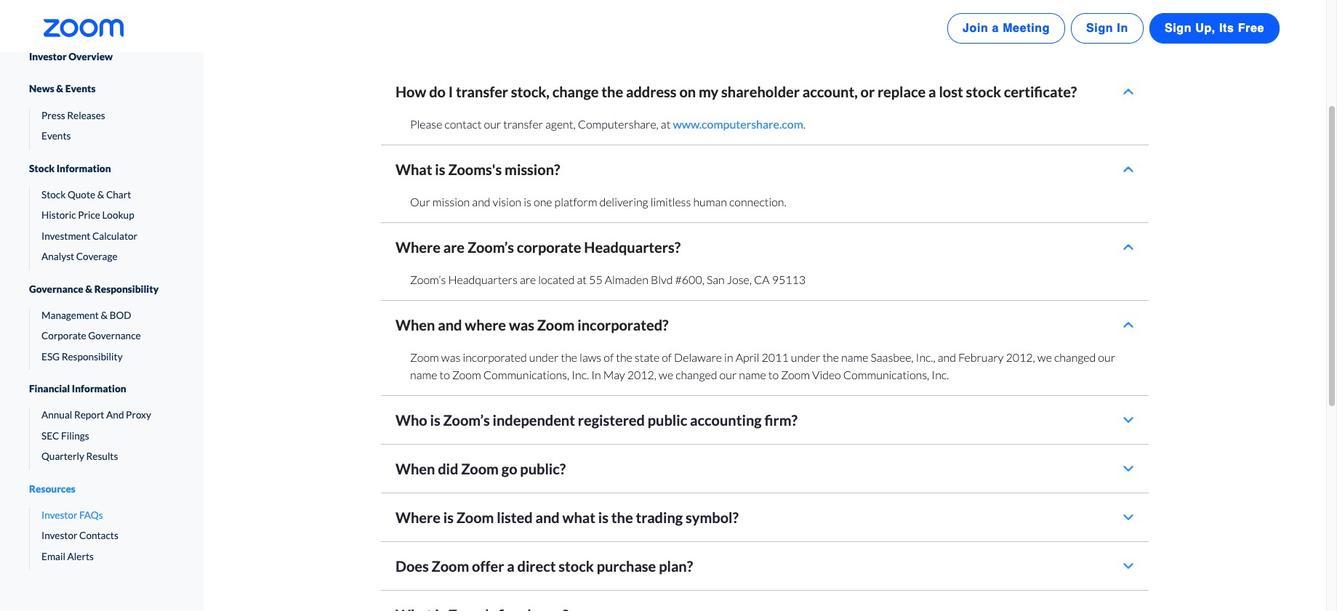 Task type: describe. For each thing, give the bounding box(es) containing it.
analyst coverage link
[[30, 249, 175, 264]]

who
[[396, 412, 427, 429]]

management & bod
[[41, 310, 131, 321]]

2011
[[762, 351, 789, 365]]

coverage
[[76, 251, 117, 263]]

1 horizontal spatial name
[[739, 368, 766, 382]]

trading
[[636, 509, 683, 527]]

investor overview
[[29, 51, 113, 63]]

governance inside governance & responsibility "link"
[[29, 283, 83, 295]]

1 vertical spatial events
[[41, 130, 71, 142]]

stock quote & chart
[[41, 189, 131, 201]]

email alerts link
[[30, 550, 175, 564]]

incorporated?
[[578, 317, 669, 334]]

does zoom offer a direct stock purchase plan?
[[396, 558, 693, 575]]

1 horizontal spatial are
[[520, 273, 536, 287]]

news & events
[[29, 83, 96, 95]]

located
[[538, 273, 575, 287]]

where for where are zoom's corporate headquarters?
[[396, 239, 441, 256]]

1 vertical spatial a
[[929, 83, 936, 101]]

join a meeting link
[[947, 13, 1065, 44]]

0 vertical spatial in
[[1117, 22, 1128, 35]]

resources link
[[29, 470, 175, 508]]

do
[[429, 83, 446, 101]]

state
[[635, 351, 660, 365]]

1 horizontal spatial was
[[509, 317, 534, 334]]

meeting
[[1003, 22, 1050, 35]]

and left what
[[535, 509, 560, 527]]

show all link
[[381, 39, 1149, 56]]

the up video
[[823, 351, 839, 365]]

february
[[958, 351, 1004, 365]]

headquarters?
[[584, 239, 681, 256]]

our
[[410, 195, 430, 209]]

where is zoom listed and what is the trading symbol?
[[396, 509, 739, 527]]

0 vertical spatial 2012,
[[1006, 351, 1035, 365]]

1 to from the left
[[439, 368, 450, 382]]

human
[[693, 195, 727, 209]]

the left trading
[[611, 509, 633, 527]]

& for governance
[[85, 283, 92, 295]]

resources
[[29, 483, 75, 495]]

news & events link
[[29, 70, 175, 108]]

news
[[29, 83, 54, 95]]

its
[[1219, 22, 1234, 35]]

lost
[[939, 83, 963, 101]]

how
[[396, 83, 426, 101]]

where are zoom's corporate headquarters?
[[396, 239, 681, 256]]

.
[[803, 117, 806, 131]]

the up may
[[616, 351, 632, 365]]

0 vertical spatial are
[[443, 239, 465, 256]]

show
[[1105, 40, 1133, 54]]

esg
[[41, 351, 60, 363]]

may
[[603, 368, 625, 382]]

sign for sign in
[[1086, 22, 1113, 35]]

zoom down incorporated
[[452, 368, 481, 382]]

zoom down located
[[537, 317, 575, 334]]

stock quote & chart link
[[30, 188, 175, 202]]

alerts
[[67, 551, 94, 563]]

annual report and proxy link
[[30, 408, 175, 423]]

zoom left offer
[[432, 558, 469, 575]]

sign up, its free
[[1165, 22, 1264, 35]]

did
[[438, 461, 458, 478]]

0 horizontal spatial a
[[507, 558, 515, 575]]

& for management
[[101, 310, 108, 321]]

email alerts
[[41, 551, 94, 563]]

when and where was zoom incorporated?
[[396, 317, 669, 334]]

governance inside corporate governance link
[[88, 330, 141, 342]]

where
[[465, 317, 506, 334]]

governance & responsibility link
[[29, 270, 175, 308]]

investment calculator
[[41, 230, 137, 242]]

2 inc. from the left
[[932, 368, 949, 382]]

and left proxy
[[106, 410, 124, 421]]

press releases
[[41, 110, 105, 121]]

report
[[74, 410, 104, 421]]

0 horizontal spatial changed
[[676, 368, 717, 382]]

sec filings link
[[30, 429, 175, 444]]

annual report and proxy
[[41, 410, 151, 421]]

saasbee,
[[871, 351, 914, 365]]

quote
[[68, 189, 95, 201]]

is for zooms's
[[435, 161, 445, 178]]

sec
[[41, 430, 59, 442]]

0 vertical spatial we
[[1037, 351, 1052, 365]]

stock,
[[511, 83, 550, 101]]

quarterly results link
[[30, 450, 175, 464]]

blvd
[[651, 273, 673, 287]]

sec filings
[[41, 430, 89, 442]]

chart
[[106, 189, 131, 201]]

2 communications, from the left
[[843, 368, 929, 382]]

1 horizontal spatial at
[[661, 117, 671, 131]]

1 communications, from the left
[[483, 368, 569, 382]]

www.computershare.com link
[[673, 117, 803, 131]]

management
[[41, 310, 99, 321]]

when for when did zoom go public?
[[396, 461, 435, 478]]

join
[[963, 22, 988, 35]]

zoom left listed
[[456, 509, 494, 527]]

offer
[[472, 558, 504, 575]]

our mission and vision is one platform delivering limitless human connection.
[[410, 195, 786, 209]]

2 of from the left
[[662, 351, 672, 365]]

my
[[699, 83, 718, 101]]

investor for investor contacts
[[41, 530, 77, 542]]

investment
[[41, 230, 90, 242]]

investment calculator link
[[30, 229, 175, 244]]

show all
[[1105, 40, 1149, 54]]

account,
[[803, 83, 858, 101]]

& for news
[[56, 83, 63, 95]]

in
[[724, 351, 733, 365]]

zoom's for are
[[467, 239, 514, 256]]

or
[[861, 83, 875, 101]]

filings
[[61, 430, 89, 442]]

0 horizontal spatial at
[[577, 273, 587, 287]]

quarterly
[[41, 451, 84, 463]]

1 under from the left
[[529, 351, 559, 365]]

is for zoom's
[[430, 412, 440, 429]]

results
[[86, 451, 118, 463]]

mission?
[[505, 161, 560, 178]]

and left where
[[438, 317, 462, 334]]

zoom's headquarters are located at 55 almaden blvd #600, san jose, ca 95113
[[410, 273, 806, 287]]

where for where is zoom listed and what is the trading symbol?
[[396, 509, 441, 527]]



Task type: vqa. For each thing, say whether or not it's contained in the screenshot.
the Email email field
no



Task type: locate. For each thing, give the bounding box(es) containing it.
proxy
[[126, 410, 151, 421]]

& up management & bod
[[85, 283, 92, 295]]

delivering
[[599, 195, 648, 209]]

2 under from the left
[[791, 351, 820, 365]]

0 horizontal spatial in
[[591, 368, 601, 382]]

& right the news
[[56, 83, 63, 95]]

1 horizontal spatial a
[[929, 83, 936, 101]]

investor overview link
[[29, 44, 175, 70]]

information for report
[[72, 383, 126, 395]]

go
[[502, 461, 517, 478]]

transfer down 'stock,'
[[503, 117, 543, 131]]

0 vertical spatial at
[[661, 117, 671, 131]]

transfer right i
[[456, 83, 508, 101]]

under down when and where was zoom incorporated?
[[529, 351, 559, 365]]

2012, down "state"
[[627, 368, 657, 382]]

inc. down inc.,
[[932, 368, 949, 382]]

jose,
[[727, 273, 752, 287]]

0 vertical spatial our
[[484, 117, 501, 131]]

investor faqs link
[[30, 508, 175, 523]]

investor contacts link
[[30, 529, 175, 544]]

does
[[396, 558, 429, 575]]

0 vertical spatial stock
[[29, 163, 55, 174]]

listed
[[497, 509, 533, 527]]

are
[[443, 239, 465, 256], [520, 273, 536, 287]]

0 vertical spatial was
[[509, 317, 534, 334]]

1 horizontal spatial under
[[791, 351, 820, 365]]

stock right direct
[[559, 558, 594, 575]]

faqs
[[79, 510, 103, 521]]

a left lost on the top of page
[[929, 83, 936, 101]]

governance up management on the left of the page
[[29, 283, 83, 295]]

historic price lookup link
[[30, 208, 175, 223]]

zoom's up when did zoom go public?
[[443, 412, 490, 429]]

transfer
[[456, 83, 508, 101], [503, 117, 543, 131]]

0 horizontal spatial inc.
[[572, 368, 589, 382]]

1 vertical spatial information
[[72, 383, 126, 395]]

and right inc.,
[[938, 351, 956, 365]]

investor faqs
[[41, 510, 103, 521]]

investor faq image
[[1024, 0, 1158, 33]]

are left located
[[520, 273, 536, 287]]

at
[[661, 117, 671, 131], [577, 273, 587, 287]]

1 vertical spatial where
[[396, 509, 441, 527]]

zoom up who
[[410, 351, 439, 365]]

press
[[41, 110, 65, 121]]

and left the vision
[[472, 195, 490, 209]]

stock for stock information
[[29, 163, 55, 174]]

0 vertical spatial investor
[[29, 51, 67, 63]]

investor for investor faqs
[[41, 510, 77, 521]]

2 where from the top
[[396, 509, 441, 527]]

1 vertical spatial was
[[441, 351, 460, 365]]

responsibility
[[94, 283, 159, 295], [62, 351, 123, 363]]

plan?
[[659, 558, 693, 575]]

independent
[[493, 412, 575, 429]]

communications, down incorporated
[[483, 368, 569, 382]]

investor down resources
[[41, 510, 77, 521]]

1 horizontal spatial inc.
[[932, 368, 949, 382]]

0 horizontal spatial of
[[604, 351, 614, 365]]

accounting
[[690, 412, 762, 429]]

& left bod
[[101, 310, 108, 321]]

0 horizontal spatial governance
[[29, 283, 83, 295]]

limitless
[[651, 195, 691, 209]]

1 vertical spatial stock
[[559, 558, 594, 575]]

stock information
[[29, 163, 111, 174]]

name down april on the bottom right of the page
[[739, 368, 766, 382]]

1 vertical spatial zoom's
[[410, 273, 446, 287]]

governance down bod
[[88, 330, 141, 342]]

sign up show
[[1086, 22, 1113, 35]]

1 when from the top
[[396, 317, 435, 334]]

bod
[[110, 310, 131, 321]]

agent,
[[545, 117, 576, 131]]

overview
[[68, 51, 113, 63]]

0 vertical spatial responsibility
[[94, 283, 159, 295]]

what
[[562, 509, 595, 527]]

is for zoom
[[443, 509, 454, 527]]

1 vertical spatial responsibility
[[62, 351, 123, 363]]

information up annual report and proxy
[[72, 383, 126, 395]]

0 vertical spatial a
[[992, 22, 999, 35]]

public
[[648, 412, 687, 429]]

www.computershare.com
[[673, 117, 803, 131]]

mission
[[433, 195, 470, 209]]

&
[[56, 83, 63, 95], [97, 189, 104, 201], [85, 283, 92, 295], [101, 310, 108, 321]]

0 horizontal spatial our
[[484, 117, 501, 131]]

#600,
[[675, 273, 704, 287]]

name left saasbee,
[[841, 351, 868, 365]]

when left did
[[396, 461, 435, 478]]

1 vertical spatial in
[[591, 368, 601, 382]]

zoom's
[[467, 239, 514, 256], [410, 273, 446, 287], [443, 412, 490, 429]]

0 vertical spatial governance
[[29, 283, 83, 295]]

analyst
[[41, 251, 74, 263]]

at left 55
[[577, 273, 587, 287]]

0 vertical spatial when
[[396, 317, 435, 334]]

2 when from the top
[[396, 461, 435, 478]]

2 to from the left
[[768, 368, 779, 382]]

1 sign from the left
[[1086, 22, 1113, 35]]

computershare,
[[578, 117, 659, 131]]

financial information
[[29, 383, 126, 395]]

sign
[[1086, 22, 1113, 35], [1165, 22, 1192, 35]]

was left incorporated
[[441, 351, 460, 365]]

name
[[841, 351, 868, 365], [410, 368, 437, 382], [739, 368, 766, 382]]

stock for stock quote & chart
[[41, 189, 66, 201]]

1 horizontal spatial sign
[[1165, 22, 1192, 35]]

investor up email at the bottom
[[41, 530, 77, 542]]

0 horizontal spatial under
[[529, 351, 559, 365]]

1 vertical spatial when
[[396, 461, 435, 478]]

events down the press
[[41, 130, 71, 142]]

investor
[[29, 51, 67, 63], [41, 510, 77, 521], [41, 530, 77, 542]]

the up please contact our transfer agent, computershare, at www.computershare.com .
[[602, 83, 623, 101]]

1 horizontal spatial to
[[768, 368, 779, 382]]

connection.
[[729, 195, 786, 209]]

where down our on the top left of page
[[396, 239, 441, 256]]

0 vertical spatial transfer
[[456, 83, 508, 101]]

transfer for stock,
[[456, 83, 508, 101]]

transfer for agent,
[[503, 117, 543, 131]]

0 horizontal spatial 2012,
[[627, 368, 657, 382]]

1 vertical spatial governance
[[88, 330, 141, 342]]

what is zooms's mission?
[[396, 161, 560, 178]]

when
[[396, 317, 435, 334], [396, 461, 435, 478]]

zoom's for is
[[443, 412, 490, 429]]

2 horizontal spatial name
[[841, 351, 868, 365]]

0 vertical spatial zoom's
[[467, 239, 514, 256]]

and inside zoom was incorporated under the laws of the state of delaware in april 2011 under the name saasbee, inc., and february 2012, we changed our name to zoom communications, inc. in may 2012, we changed our name to zoom video communications, inc.
[[938, 351, 956, 365]]

zoom's left headquarters
[[410, 273, 446, 287]]

0 vertical spatial information
[[57, 163, 111, 174]]

when for when and where was zoom incorporated?
[[396, 317, 435, 334]]

incorporated
[[463, 351, 527, 365]]

ca
[[754, 273, 770, 287]]

stock
[[966, 83, 1001, 101], [559, 558, 594, 575]]

1 vertical spatial 2012,
[[627, 368, 657, 382]]

releases
[[67, 110, 105, 121]]

1 vertical spatial at
[[577, 273, 587, 287]]

where
[[396, 239, 441, 256], [396, 509, 441, 527]]

under up video
[[791, 351, 820, 365]]

1 horizontal spatial stock
[[966, 83, 1001, 101]]

under
[[529, 351, 559, 365], [791, 351, 820, 365]]

inc.
[[572, 368, 589, 382], [932, 368, 949, 382]]

inc. down laws
[[572, 368, 589, 382]]

video
[[812, 368, 841, 382]]

a right offer
[[507, 558, 515, 575]]

in left may
[[591, 368, 601, 382]]

0 horizontal spatial name
[[410, 368, 437, 382]]

zoom down 2011
[[781, 368, 810, 382]]

communications,
[[483, 368, 569, 382], [843, 368, 929, 382]]

we down "state"
[[659, 368, 673, 382]]

name up who
[[410, 368, 437, 382]]

stock information link
[[29, 149, 175, 188]]

stock right lost on the top of page
[[966, 83, 1001, 101]]

how do i transfer stock, change the address on my shareholder account, or replace a lost stock certificate?
[[396, 83, 1077, 101]]

responsibility inside governance & responsibility "link"
[[94, 283, 159, 295]]

a right join
[[992, 22, 999, 35]]

laws
[[580, 351, 601, 365]]

information for quote
[[57, 163, 111, 174]]

the
[[602, 83, 623, 101], [561, 351, 577, 365], [616, 351, 632, 365], [823, 351, 839, 365], [611, 509, 633, 527]]

when left where
[[396, 317, 435, 334]]

investor up the news
[[29, 51, 67, 63]]

0 horizontal spatial sign
[[1086, 22, 1113, 35]]

0 vertical spatial events
[[65, 83, 96, 95]]

is
[[435, 161, 445, 178], [524, 195, 531, 209], [430, 412, 440, 429], [443, 509, 454, 527], [598, 509, 609, 527]]

2 vertical spatial zoom's
[[443, 412, 490, 429]]

at down address in the top of the page
[[661, 117, 671, 131]]

2 horizontal spatial a
[[992, 22, 999, 35]]

0 vertical spatial where
[[396, 239, 441, 256]]

zoom's up headquarters
[[467, 239, 514, 256]]

free
[[1238, 22, 1264, 35]]

0 horizontal spatial communications,
[[483, 368, 569, 382]]

1 of from the left
[[604, 351, 614, 365]]

calculator
[[92, 230, 137, 242]]

1 vertical spatial investor
[[41, 510, 77, 521]]

1 vertical spatial changed
[[676, 368, 717, 382]]

1 horizontal spatial changed
[[1054, 351, 1096, 365]]

0 horizontal spatial are
[[443, 239, 465, 256]]

95113
[[772, 273, 806, 287]]

stock inside "link"
[[41, 189, 66, 201]]

events link
[[30, 129, 175, 144]]

we right february at the bottom right of the page
[[1037, 351, 1052, 365]]

of
[[604, 351, 614, 365], [662, 351, 672, 365]]

sign for sign up, its free
[[1165, 22, 1192, 35]]

1 vertical spatial our
[[1098, 351, 1115, 365]]

was right where
[[509, 317, 534, 334]]

1 where from the top
[[396, 239, 441, 256]]

0 horizontal spatial to
[[439, 368, 450, 382]]

of right laws
[[604, 351, 614, 365]]

2012,
[[1006, 351, 1035, 365], [627, 368, 657, 382]]

please
[[410, 117, 442, 131]]

sign left up,
[[1165, 22, 1192, 35]]

2 vertical spatial investor
[[41, 530, 77, 542]]

1 horizontal spatial our
[[720, 368, 737, 382]]

responsibility up bod
[[94, 283, 159, 295]]

0 horizontal spatial we
[[659, 368, 673, 382]]

0 vertical spatial stock
[[966, 83, 1001, 101]]

2 horizontal spatial our
[[1098, 351, 1115, 365]]

1 horizontal spatial of
[[662, 351, 672, 365]]

are up headquarters
[[443, 239, 465, 256]]

0 horizontal spatial was
[[441, 351, 460, 365]]

2012, right february at the bottom right of the page
[[1006, 351, 1035, 365]]

analyst coverage
[[41, 251, 117, 263]]

of right "state"
[[662, 351, 672, 365]]

quarterly results
[[41, 451, 118, 463]]

2 vertical spatial a
[[507, 558, 515, 575]]

1 horizontal spatial we
[[1037, 351, 1052, 365]]

when did zoom go public?
[[396, 461, 566, 478]]

1 horizontal spatial governance
[[88, 330, 141, 342]]

corporate governance
[[41, 330, 141, 342]]

events up releases
[[65, 83, 96, 95]]

1 vertical spatial we
[[659, 368, 673, 382]]

responsibility down corporate governance
[[62, 351, 123, 363]]

the left laws
[[561, 351, 577, 365]]

press releases link
[[30, 108, 175, 123]]

management & bod link
[[30, 308, 175, 323]]

0 vertical spatial changed
[[1054, 351, 1096, 365]]

zoom was incorporated under the laws of the state of delaware in april 2011 under the name saasbee, inc., and february 2012, we changed our name to zoom communications, inc. in may 2012, we changed our name to zoom video communications, inc.
[[410, 351, 1115, 382]]

in up show all
[[1117, 22, 1128, 35]]

registered
[[578, 412, 645, 429]]

responsibility inside esg responsibility link
[[62, 351, 123, 363]]

sign in link
[[1071, 13, 1144, 44]]

information up quote
[[57, 163, 111, 174]]

inc.,
[[916, 351, 936, 365]]

our
[[484, 117, 501, 131], [1098, 351, 1115, 365], [720, 368, 737, 382]]

1 horizontal spatial 2012,
[[1006, 351, 1035, 365]]

financial
[[29, 383, 70, 395]]

who is zoom's independent registered public accounting firm?
[[396, 412, 798, 429]]

join a meeting
[[963, 22, 1050, 35]]

1 inc. from the left
[[572, 368, 589, 382]]

1 vertical spatial are
[[520, 273, 536, 287]]

zoom left go
[[461, 461, 499, 478]]

where up does
[[396, 509, 441, 527]]

please contact our transfer agent, computershare, at www.computershare.com .
[[410, 117, 806, 131]]

change
[[552, 83, 599, 101]]

was inside zoom was incorporated under the laws of the state of delaware in april 2011 under the name saasbee, inc., and february 2012, we changed our name to zoom communications, inc. in may 2012, we changed our name to zoom video communications, inc.
[[441, 351, 460, 365]]

2 sign from the left
[[1165, 22, 1192, 35]]

price
[[78, 210, 100, 221]]

communications, down saasbee,
[[843, 368, 929, 382]]

zoom video communications, inc. logo image
[[44, 19, 124, 37]]

0 horizontal spatial stock
[[559, 558, 594, 575]]

investor for investor overview
[[29, 51, 67, 63]]

1 vertical spatial stock
[[41, 189, 66, 201]]

1 horizontal spatial communications,
[[843, 368, 929, 382]]

1 vertical spatial transfer
[[503, 117, 543, 131]]

2 vertical spatial our
[[720, 368, 737, 382]]

& left chart
[[97, 189, 104, 201]]

1 horizontal spatial in
[[1117, 22, 1128, 35]]

in inside zoom was incorporated under the laws of the state of delaware in april 2011 under the name saasbee, inc., and february 2012, we changed our name to zoom communications, inc. in may 2012, we changed our name to zoom video communications, inc.
[[591, 368, 601, 382]]



